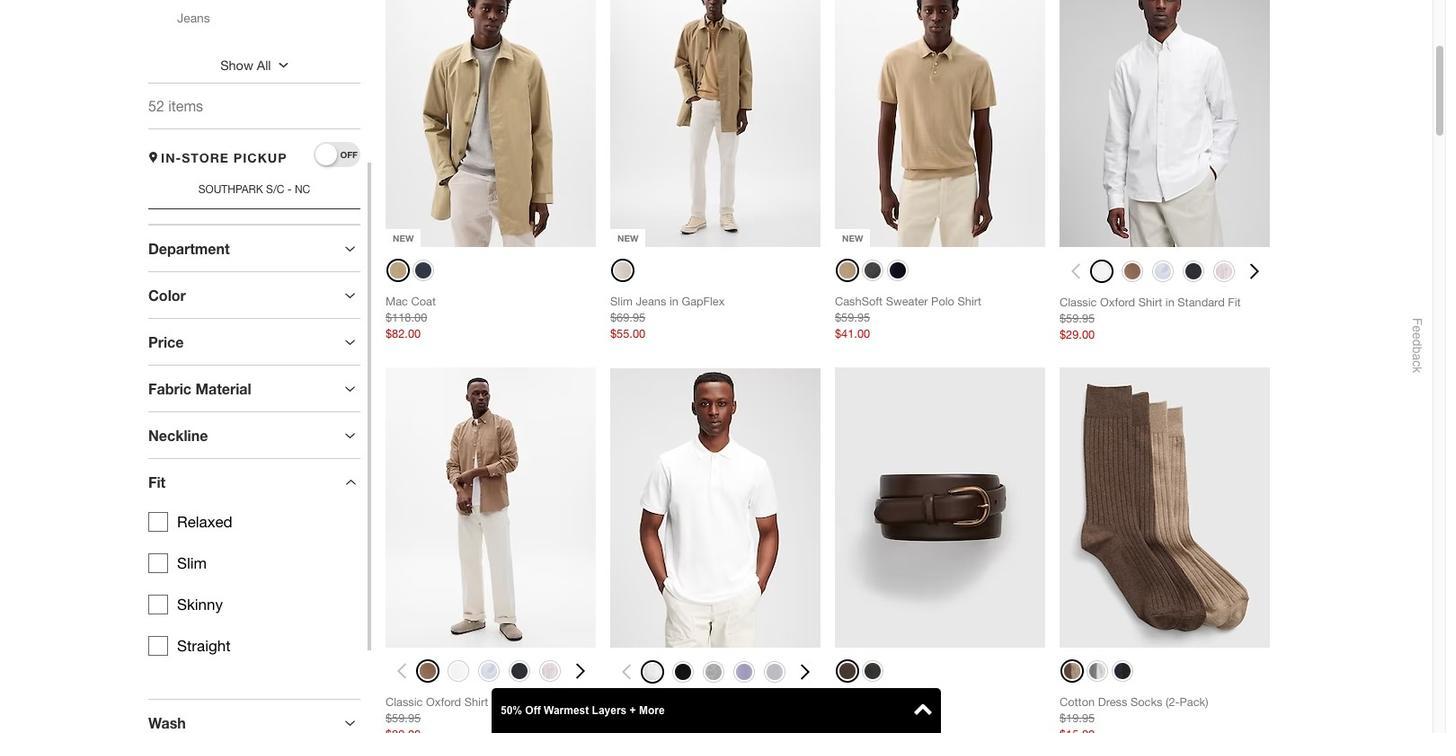 Task type: describe. For each thing, give the bounding box(es) containing it.
fabric material button
[[148, 366, 360, 412]]

shirt inside cashsoft sweater polo shirt $59.95 $41.00
[[958, 295, 982, 309]]

$59.95 inside cashsoft sweater polo shirt $59.95 $41.00
[[835, 311, 870, 325]]

icon_pin small image
[[149, 152, 157, 163]]

polo inside cashsoft sweater polo shirt $59.95 $41.00
[[931, 295, 955, 309]]

classic oxford shirt in standard fit image for leftmost fui.swatches.prev_button_aria_label icon
[[386, 368, 596, 648]]

slim for slim jeans in gapflex $69.95 $55.00
[[610, 295, 633, 309]]

slim for slim
[[177, 554, 207, 572]]

new for cashsoft
[[842, 233, 863, 244]]

Was $69.95 text field
[[610, 311, 645, 325]]

$69.95
[[610, 311, 645, 325]]

show all button
[[148, 47, 360, 83]]

department button
[[148, 226, 360, 271]]

$82.00
[[386, 327, 421, 341]]

store
[[182, 150, 229, 165]]

cotton dress socks (2-pack) image
[[1060, 368, 1270, 648]]

fit button
[[148, 459, 360, 505]]

classic oxford shirt in standard fit image for fui.swatches.prev_button_aria_label icon associated with classic oxford shirt in standard fit $59.95 $29.00
[[1060, 0, 1270, 248]]

oxford for classic oxford shirt in standard fit
[[426, 696, 461, 710]]

was $59.95 text field for cashsoft sweater polo shirt
[[835, 311, 870, 325]]

cashsoft
[[835, 295, 883, 309]]

fabric
[[148, 380, 191, 397]]

cashsoft sweater polo shirt image
[[835, 0, 1045, 247]]

classic for classic oxford shirt in standard fit
[[386, 696, 423, 710]]

southpark s/c - nc
[[198, 183, 310, 195]]

Now $29.00 text field
[[386, 727, 421, 733]]

fabric material
[[148, 380, 251, 397]]

50% off warmest layers + more button
[[492, 688, 941, 733]]

2 e from the top
[[1410, 333, 1425, 340]]

in for classic oxford shirt in standard fit
[[491, 696, 500, 710]]

fit inside fit dropdown button
[[148, 474, 166, 491]]

standard for classic oxford shirt in standard fit
[[504, 696, 551, 710]]

Was $34.95 text field
[[610, 713, 645, 727]]

classic oxford shirt in standard fit
[[386, 696, 567, 710]]

Was $118.00 text field
[[386, 311, 427, 325]]

jeans link
[[177, 10, 210, 25]]

in-store pickup
[[161, 150, 287, 165]]

neckline button
[[148, 413, 360, 458]]

price
[[148, 333, 184, 351]]

52
[[148, 98, 164, 114]]

mac coat image
[[386, 0, 596, 247]]

$29.00
[[1060, 328, 1095, 342]]

cotton
[[1060, 696, 1095, 710]]

$59.95 inside classic oxford shirt in standard fit $59.95 $29.00
[[1060, 312, 1095, 326]]

$55.00
[[610, 327, 645, 341]]

52 items in the product grid element
[[148, 98, 203, 114]]

standard for classic oxford shirt in standard fit $59.95 $29.00
[[1178, 296, 1225, 310]]

jeans inside slim jeans in gapflex $69.95 $55.00
[[636, 295, 666, 309]]

fit for classic oxford shirt in standard fit $59.95 $29.00
[[1228, 296, 1241, 310]]

$41.00
[[835, 327, 870, 341]]

in for classic oxford shirt in standard fit $59.95 $29.00
[[1166, 296, 1175, 310]]

cotton dress socks (2-pack) link
[[1060, 695, 1270, 711]]

neckline
[[148, 427, 208, 444]]

coat
[[411, 295, 436, 309]]

50% off warmest layers + more
[[501, 705, 665, 717]]

classic oxford shirt in standard fit link for now $29.00 text field
[[386, 695, 596, 711]]

relaxed
[[177, 513, 233, 531]]

price button
[[148, 319, 360, 365]]

Was $19.95 text field
[[1060, 712, 1095, 726]]

c
[[1410, 361, 1425, 367]]

sweater
[[886, 295, 928, 309]]

fui.swatches.next_button_aria_label image for classic oxford shirt in standard fit link for now $29.00 text box at the right top of the page
[[1245, 263, 1263, 281]]

0 horizontal spatial fui.swatches.prev_button_aria_label image
[[392, 663, 410, 681]]

fit for classic oxford shirt in standard fit
[[554, 696, 567, 710]]

leather belt image
[[835, 368, 1045, 648]]

$19.95
[[1060, 712, 1095, 726]]

cashsoft sweater polo shirt $59.95 $41.00
[[835, 295, 982, 341]]

color button
[[148, 272, 360, 318]]

southpark s/c - nc button
[[148, 170, 360, 209]]

fui.swatches.prev_button_aria_label image for pique polo shirt $34.95
[[617, 664, 635, 682]]

more
[[639, 705, 665, 717]]

+
[[630, 705, 636, 717]]

pack)
[[1180, 696, 1208, 710]]

items
[[168, 98, 203, 114]]



Task type: vqa. For each thing, say whether or not it's contained in the screenshot.
Mini Rib Cropped Halter Tank Top image
no



Task type: locate. For each thing, give the bounding box(es) containing it.
classic up $59.95 text box
[[1060, 296, 1097, 310]]

gapflex
[[682, 295, 725, 309]]

fui.swatches.next_button_aria_label image for classic oxford shirt in standard fit link related to now $29.00 text field
[[571, 663, 589, 681]]

slim up the $69.95
[[610, 295, 633, 309]]

mac
[[386, 295, 408, 309]]

slim jeans in gapflex $69.95 $55.00
[[610, 295, 725, 341]]

f e e d b a c k
[[1410, 318, 1425, 373]]

0 horizontal spatial oxford
[[426, 696, 461, 710]]

Now $15.00 text field
[[1060, 727, 1095, 733]]

1 vertical spatial slim
[[177, 554, 207, 572]]

shirt for pique polo shirt $34.95
[[669, 697, 693, 710]]

1 e from the top
[[1410, 326, 1425, 333]]

pique polo shirt image
[[610, 368, 821, 649]]

new up the $69.95
[[617, 233, 638, 244]]

shirt for classic oxford shirt in standard fit $59.95 $29.00
[[1139, 296, 1162, 310]]

classic up now $29.00 text field
[[386, 696, 423, 710]]

fit inside classic oxford shirt in standard fit link
[[554, 696, 567, 710]]

2 horizontal spatial $59.95
[[1060, 312, 1095, 326]]

1 horizontal spatial in
[[670, 295, 679, 309]]

3 new from the left
[[842, 233, 863, 244]]

all
[[257, 57, 271, 72]]

in-
[[161, 150, 182, 165]]

2 new from the left
[[617, 233, 638, 244]]

1 vertical spatial standard
[[504, 696, 551, 710]]

e up d
[[1410, 326, 1425, 333]]

color
[[148, 287, 186, 304]]

shirt inside classic oxford shirt in standard fit $59.95 $29.00
[[1139, 296, 1162, 310]]

straight
[[177, 637, 231, 655]]

2 horizontal spatial fui.swatches.prev_button_aria_label image
[[1066, 263, 1084, 281]]

0 vertical spatial was $59.95 text field
[[835, 311, 870, 325]]

nc
[[295, 183, 310, 195]]

1 vertical spatial fui.swatches.next_button_aria_label image
[[571, 663, 589, 681]]

jeans up show all button
[[177, 10, 210, 25]]

new for mac
[[393, 233, 414, 244]]

shirt
[[958, 295, 982, 309], [1139, 296, 1162, 310], [464, 696, 488, 710], [669, 697, 693, 710]]

mac coat $118.00 $82.00
[[386, 295, 436, 341]]

classic for classic oxford shirt in standard fit $59.95 $29.00
[[1060, 296, 1097, 310]]

was $59.95 text field for classic oxford shirt in standard fit
[[386, 712, 421, 726]]

1 vertical spatial jeans
[[636, 295, 666, 309]]

f e e d b a c k button
[[1401, 290, 1433, 402]]

layers
[[592, 705, 627, 717]]

was $59.95 text field up now $29.00 text field
[[386, 712, 421, 726]]

1 vertical spatial classic oxford shirt in standard fit link
[[386, 695, 596, 711]]

slim right slim checkbox
[[177, 554, 207, 572]]

0 vertical spatial fit
[[1228, 296, 1241, 310]]

1 horizontal spatial standard
[[1178, 296, 1225, 310]]

slim jeans in gapflex image
[[610, 0, 821, 247]]

1 horizontal spatial fui.swatches.prev_button_aria_label image
[[617, 664, 635, 682]]

0 horizontal spatial $59.95
[[386, 712, 421, 726]]

$59.95 up now $29.00 text field
[[386, 712, 421, 726]]

0 horizontal spatial new
[[393, 233, 414, 244]]

classic inside classic oxford shirt in standard fit $59.95 $29.00
[[1060, 296, 1097, 310]]

show all
[[220, 57, 271, 72]]

0 vertical spatial polo
[[931, 295, 955, 309]]

pique polo shirt link
[[610, 696, 821, 712]]

warmest
[[544, 705, 589, 717]]

a
[[1410, 354, 1425, 361]]

Relaxed checkbox
[[148, 512, 168, 532]]

2 horizontal spatial fit
[[1228, 296, 1241, 310]]

polo inside pique polo shirt $34.95
[[643, 697, 666, 710]]

jeans
[[177, 10, 210, 25], [636, 295, 666, 309]]

1 horizontal spatial slim
[[610, 295, 633, 309]]

0 vertical spatial standard
[[1178, 296, 1225, 310]]

slim jeans in gapflex link
[[610, 294, 821, 310]]

0 horizontal spatial standard
[[504, 696, 551, 710]]

fui.swatches.prev_button_aria_label image
[[1066, 263, 1084, 281], [392, 663, 410, 681], [617, 664, 635, 682]]

pickup
[[234, 150, 287, 165]]

was $59.95 text field up $41.00 in the top right of the page
[[835, 311, 870, 325]]

0 horizontal spatial slim
[[177, 554, 207, 572]]

1 horizontal spatial $59.95
[[835, 311, 870, 325]]

0 vertical spatial fui.swatches.next_button_aria_label image
[[1245, 263, 1263, 281]]

$59.95
[[835, 311, 870, 325], [1060, 312, 1095, 326], [386, 712, 421, 726]]

in inside slim jeans in gapflex $69.95 $55.00
[[670, 295, 679, 309]]

Now $41.00 text field
[[835, 326, 870, 342]]

0 vertical spatial classic oxford shirt in standard fit link
[[1060, 295, 1270, 311]]

0 horizontal spatial classic
[[386, 696, 423, 710]]

classic oxford shirt in standard fit link
[[1060, 295, 1270, 311], [386, 695, 596, 711]]

1 vertical spatial oxford
[[426, 696, 461, 710]]

new up mac
[[393, 233, 414, 244]]

$118.00
[[386, 311, 427, 325]]

b
[[1410, 347, 1425, 354]]

oxford inside classic oxford shirt in standard fit $59.95 $29.00
[[1100, 296, 1135, 310]]

Slim checkbox
[[148, 554, 168, 573]]

1 horizontal spatial oxford
[[1100, 296, 1135, 310]]

1 vertical spatial polo
[[643, 697, 666, 710]]

1 horizontal spatial jeans
[[636, 295, 666, 309]]

1 vertical spatial classic
[[386, 696, 423, 710]]

skinny
[[177, 595, 223, 613]]

fui.swatches.next_button_aria_label image
[[796, 664, 814, 682]]

f
[[1410, 318, 1425, 326]]

oxford
[[1100, 296, 1135, 310], [426, 696, 461, 710]]

2 horizontal spatial new
[[842, 233, 863, 244]]

standard
[[1178, 296, 1225, 310], [504, 696, 551, 710]]

1 horizontal spatial polo
[[931, 295, 955, 309]]

-
[[287, 183, 292, 195]]

pique polo shirt $34.95
[[610, 697, 693, 727]]

classic oxford shirt in standard fit $59.95 $29.00
[[1060, 296, 1241, 342]]

0 vertical spatial oxford
[[1100, 296, 1135, 310]]

0 horizontal spatial fit
[[148, 474, 166, 491]]

0 horizontal spatial classic oxford shirt in standard fit image
[[386, 368, 596, 648]]

polo right +
[[643, 697, 666, 710]]

1 horizontal spatial was $59.95 text field
[[835, 311, 870, 325]]

k
[[1410, 367, 1425, 373]]

Was $59.95 text field
[[835, 311, 870, 325], [386, 712, 421, 726]]

polo
[[931, 295, 955, 309], [643, 697, 666, 710]]

d
[[1410, 340, 1425, 347]]

southpark
[[198, 183, 263, 195]]

new
[[393, 233, 414, 244], [617, 233, 638, 244], [842, 233, 863, 244]]

fui.swatches.prev_button_aria_label image up now $29.00 text field
[[392, 663, 410, 681]]

0 vertical spatial slim
[[610, 295, 633, 309]]

off
[[525, 705, 541, 717]]

1 horizontal spatial fui.swatches.next_button_aria_label image
[[1245, 263, 1263, 281]]

mac coat link
[[386, 294, 596, 310]]

classic
[[1060, 296, 1097, 310], [386, 696, 423, 710]]

0 horizontal spatial jeans
[[177, 10, 210, 25]]

1 vertical spatial was $59.95 text field
[[386, 712, 421, 726]]

$59.95 up $41.00 in the top right of the page
[[835, 311, 870, 325]]

cotton dress socks (2-pack)
[[1060, 696, 1208, 710]]

2 vertical spatial fit
[[554, 696, 567, 710]]

Now $29.00 text field
[[1060, 327, 1095, 343]]

Now $55.00 text field
[[610, 326, 645, 342]]

wash button
[[148, 700, 360, 733]]

0 horizontal spatial in
[[491, 696, 500, 710]]

0 vertical spatial classic
[[1060, 296, 1097, 310]]

(2-
[[1166, 696, 1180, 710]]

department
[[148, 240, 230, 257]]

1 horizontal spatial classic oxford shirt in standard fit image
[[1060, 0, 1270, 248]]

in inside classic oxford shirt in standard fit $59.95 $29.00
[[1166, 296, 1175, 310]]

slim inside slim jeans in gapflex $69.95 $55.00
[[610, 295, 633, 309]]

new for slim
[[617, 233, 638, 244]]

fui.swatches.prev_button_aria_label image for classic oxford shirt in standard fit $59.95 $29.00
[[1066, 263, 1084, 281]]

fui.swatches.prev_button_aria_label image up pique
[[617, 664, 635, 682]]

1 vertical spatial fit
[[148, 474, 166, 491]]

oxford for classic oxford shirt in standard fit $59.95 $29.00
[[1100, 296, 1135, 310]]

fui.swatches.next_button_aria_label image
[[1245, 263, 1263, 281], [571, 663, 589, 681]]

wash
[[148, 715, 186, 732]]

0 horizontal spatial fui.swatches.next_button_aria_label image
[[571, 663, 589, 681]]

0 vertical spatial jeans
[[177, 10, 210, 25]]

standard inside classic oxford shirt in standard fit $59.95 $29.00
[[1178, 296, 1225, 310]]

dress
[[1098, 696, 1127, 710]]

socks
[[1131, 696, 1163, 710]]

fui.swatches.prev_button_aria_label image up $59.95 text box
[[1066, 263, 1084, 281]]

0 vertical spatial classic oxford shirt in standard fit image
[[1060, 0, 1270, 248]]

s/c
[[266, 183, 285, 195]]

1 new from the left
[[393, 233, 414, 244]]

fit
[[1228, 296, 1241, 310], [148, 474, 166, 491], [554, 696, 567, 710]]

shirt inside pique polo shirt $34.95
[[669, 697, 693, 710]]

Skinny checkbox
[[148, 595, 168, 615]]

shirt for classic oxford shirt in standard fit
[[464, 696, 488, 710]]

e up b
[[1410, 333, 1425, 340]]

1 horizontal spatial classic
[[1060, 296, 1097, 310]]

1 horizontal spatial fit
[[554, 696, 567, 710]]

fit inside classic oxford shirt in standard fit $59.95 $29.00
[[1228, 296, 1241, 310]]

2 horizontal spatial in
[[1166, 296, 1175, 310]]

e
[[1410, 326, 1425, 333], [1410, 333, 1425, 340]]

new up cashsoft
[[842, 233, 863, 244]]

Now $82.00 text field
[[386, 326, 427, 342]]

pique
[[610, 697, 640, 710]]

0 horizontal spatial polo
[[643, 697, 666, 710]]

switch
[[314, 142, 360, 167]]

1 horizontal spatial classic oxford shirt in standard fit link
[[1060, 295, 1270, 311]]

1 vertical spatial classic oxford shirt in standard fit image
[[386, 368, 596, 648]]

classic oxford shirt in standard fit image
[[1060, 0, 1270, 248], [386, 368, 596, 648]]

0 horizontal spatial classic oxford shirt in standard fit link
[[386, 695, 596, 711]]

50%
[[501, 705, 522, 717]]

cashsoft sweater polo shirt link
[[835, 294, 1045, 310]]

jeans up the $69.95
[[636, 295, 666, 309]]

0 horizontal spatial was $59.95 text field
[[386, 712, 421, 726]]

$34.95
[[610, 713, 645, 727]]

$59.95 up $29.00
[[1060, 312, 1095, 326]]

52 items
[[148, 98, 203, 114]]

Was $59.95 text field
[[1060, 312, 1095, 326]]

show
[[220, 57, 253, 72]]

1 horizontal spatial new
[[617, 233, 638, 244]]

Straight checkbox
[[148, 636, 168, 656]]

slim
[[610, 295, 633, 309], [177, 554, 207, 572]]

material
[[195, 380, 251, 397]]

in
[[670, 295, 679, 309], [1166, 296, 1175, 310], [491, 696, 500, 710]]

polo right sweater
[[931, 295, 955, 309]]

classic oxford shirt in standard fit link for now $29.00 text box at the right top of the page
[[1060, 295, 1270, 311]]



